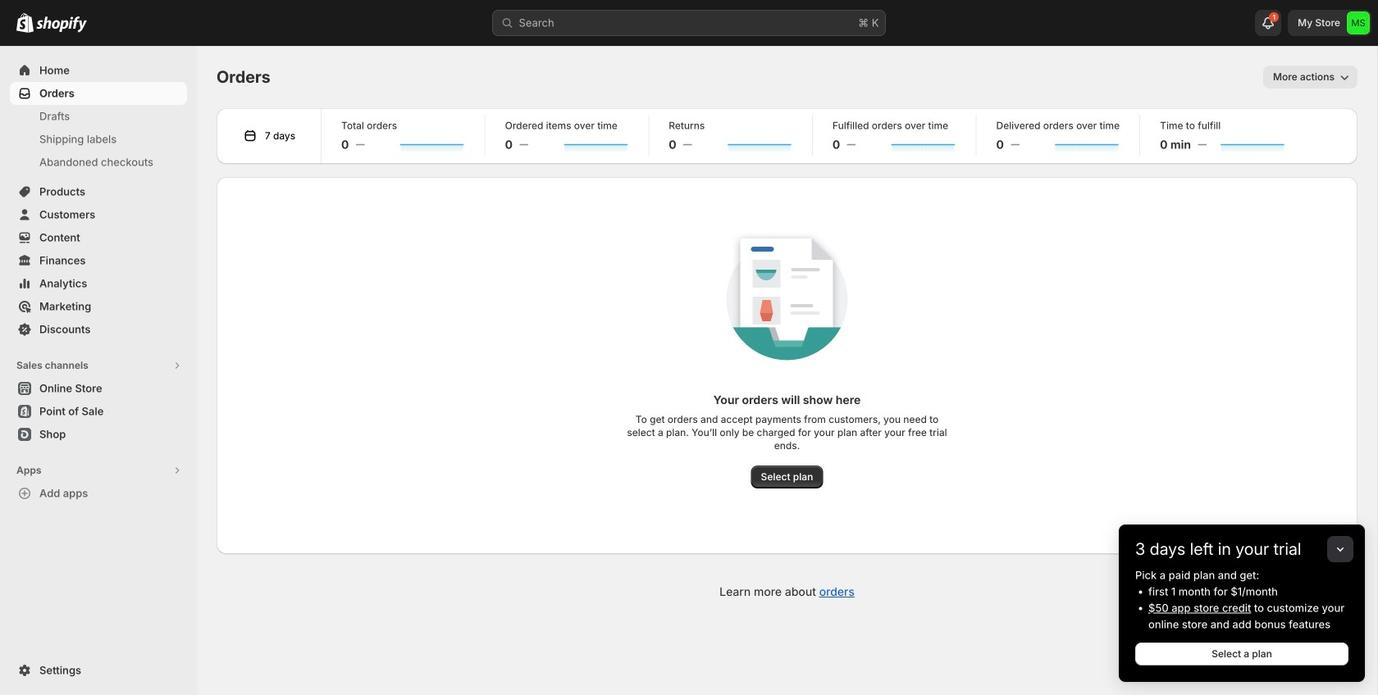 Task type: describe. For each thing, give the bounding box(es) containing it.
shopify image
[[36, 16, 87, 33]]

my store image
[[1347, 11, 1370, 34]]



Task type: vqa. For each thing, say whether or not it's contained in the screenshot.
Shipping and delivery link
no



Task type: locate. For each thing, give the bounding box(es) containing it.
shopify image
[[16, 13, 34, 33]]



